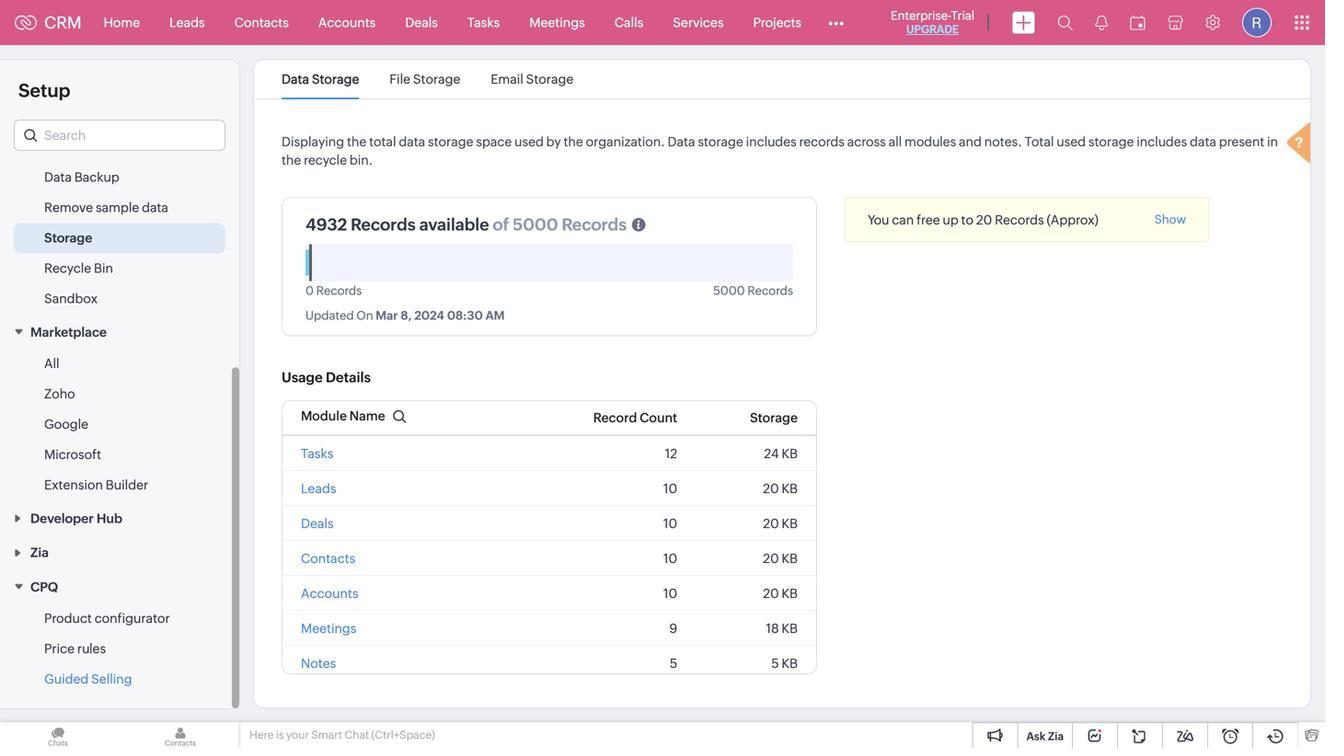 Task type: vqa. For each thing, say whether or not it's contained in the screenshot.
second THE KB from the bottom
yes



Task type: locate. For each thing, give the bounding box(es) containing it.
kb
[[782, 446, 798, 461], [782, 481, 798, 496], [782, 516, 798, 531], [782, 551, 798, 566], [782, 586, 798, 601], [782, 621, 798, 636], [782, 656, 798, 671]]

20 kb for contacts
[[763, 551, 798, 566]]

4 20 kb from the top
[[763, 586, 798, 601]]

services
[[673, 15, 724, 30]]

7 kb from the top
[[782, 656, 798, 671]]

1 vertical spatial deals
[[301, 516, 334, 531]]

extension builder
[[44, 478, 148, 492]]

4932
[[306, 215, 347, 234]]

0 vertical spatial zia
[[30, 546, 49, 560]]

1 horizontal spatial data
[[282, 72, 309, 87]]

5 for 5 kb
[[772, 656, 779, 671]]

20 kb for leads
[[763, 481, 798, 496]]

1 horizontal spatial 5000
[[713, 284, 745, 298]]

data right organization.
[[668, 134, 695, 149]]

0 vertical spatial accounts
[[318, 15, 376, 30]]

1 horizontal spatial used
[[1057, 134, 1086, 149]]

zia right ask
[[1048, 730, 1064, 743]]

18
[[766, 621, 779, 636]]

2 vertical spatial data
[[44, 170, 72, 185]]

present
[[1219, 134, 1265, 149]]

accounts inside 'accounts' link
[[318, 15, 376, 30]]

kb for notes
[[782, 656, 798, 671]]

signals element
[[1084, 0, 1119, 45]]

1 vertical spatial data
[[668, 134, 695, 149]]

calls link
[[600, 0, 658, 45]]

storage
[[312, 72, 359, 87], [413, 72, 461, 87], [526, 72, 574, 87], [44, 231, 92, 245], [750, 410, 798, 425]]

24 kb
[[764, 446, 798, 461]]

1 horizontal spatial tasks
[[467, 15, 500, 30]]

0 horizontal spatial tasks
[[301, 446, 334, 461]]

20 kb for deals
[[763, 516, 798, 531]]

5 down 18
[[772, 656, 779, 671]]

all link
[[44, 354, 59, 373]]

records
[[995, 213, 1044, 227], [351, 215, 416, 234], [562, 215, 627, 234], [316, 284, 362, 298], [748, 284, 793, 298]]

microsoft link
[[44, 446, 101, 464]]

leads inside "link"
[[169, 15, 205, 30]]

storage right file
[[413, 72, 461, 87]]

contacts image
[[122, 723, 238, 748]]

2 horizontal spatial storage
[[1089, 134, 1134, 149]]

includes up show
[[1137, 134, 1188, 149]]

3 10 from the top
[[663, 551, 678, 566]]

data inside region
[[44, 170, 72, 185]]

home link
[[89, 0, 155, 45]]

used right total at top
[[1057, 134, 1086, 149]]

data backup
[[44, 170, 119, 185]]

0 horizontal spatial includes
[[746, 134, 797, 149]]

0 vertical spatial leads
[[169, 15, 205, 30]]

8,
[[401, 309, 412, 322]]

2 includes from the left
[[1137, 134, 1188, 149]]

2 5 from the left
[[772, 656, 779, 671]]

leads
[[169, 15, 205, 30], [301, 481, 336, 496]]

updated
[[306, 309, 354, 322]]

home
[[104, 15, 140, 30]]

data
[[399, 134, 425, 149], [1190, 134, 1217, 149], [142, 200, 168, 215]]

upgrade
[[907, 23, 959, 35]]

product
[[44, 611, 92, 626]]

tasks down module
[[301, 446, 334, 461]]

0 horizontal spatial 5000
[[513, 215, 558, 234]]

accounts up the notes on the left
[[301, 586, 358, 601]]

5000
[[513, 215, 558, 234], [713, 284, 745, 298]]

meetings up the notes on the left
[[301, 621, 357, 636]]

meetings up email storage
[[530, 15, 585, 30]]

3 storage from the left
[[1089, 134, 1134, 149]]

projects
[[753, 15, 802, 30]]

am
[[486, 309, 505, 322]]

remove sample data link
[[44, 199, 168, 217]]

4 10 from the top
[[663, 586, 678, 601]]

storage up 24
[[750, 410, 798, 425]]

deals
[[405, 15, 438, 30], [301, 516, 334, 531]]

data storage
[[282, 72, 359, 87]]

price
[[44, 642, 75, 656]]

storage for file storage
[[413, 72, 461, 87]]

2 horizontal spatial data
[[1190, 134, 1217, 149]]

all
[[889, 134, 902, 149]]

2 10 from the top
[[663, 516, 678, 531]]

0 vertical spatial data
[[282, 72, 309, 87]]

0 horizontal spatial data
[[142, 200, 168, 215]]

1 horizontal spatial contacts
[[301, 551, 355, 566]]

Search text field
[[15, 121, 225, 150]]

used left by
[[515, 134, 544, 149]]

3 kb from the top
[[782, 516, 798, 531]]

1 horizontal spatial storage
[[698, 134, 744, 149]]

cpq region
[[0, 604, 239, 695]]

0 horizontal spatial leads
[[169, 15, 205, 30]]

2024
[[414, 309, 444, 322]]

1 horizontal spatial the
[[347, 134, 367, 149]]

0 vertical spatial deals
[[405, 15, 438, 30]]

data up displaying
[[282, 72, 309, 87]]

1 20 kb from the top
[[763, 481, 798, 496]]

developer hub button
[[0, 501, 239, 535]]

1 horizontal spatial zia
[[1048, 730, 1064, 743]]

leads down module
[[301, 481, 336, 496]]

google link
[[44, 415, 88, 434]]

2 20 kb from the top
[[763, 516, 798, 531]]

to
[[961, 213, 974, 227]]

(approx)
[[1047, 213, 1099, 227]]

leads right the home link in the top left of the page
[[169, 15, 205, 30]]

contacts
[[234, 15, 289, 30], [301, 551, 355, 566]]

free
[[917, 213, 940, 227]]

usage
[[282, 369, 323, 386]]

records for 5000 records
[[748, 284, 793, 298]]

1 horizontal spatial includes
[[1137, 134, 1188, 149]]

selling
[[91, 672, 132, 687]]

6 kb from the top
[[782, 621, 798, 636]]

2 kb from the top
[[782, 481, 798, 496]]

kb for contacts
[[782, 551, 798, 566]]

you
[[868, 213, 890, 227]]

here
[[249, 729, 274, 741]]

storage inside region
[[44, 231, 92, 245]]

0 horizontal spatial 5
[[670, 656, 678, 671]]

guided selling link
[[44, 670, 132, 689]]

includes
[[746, 134, 797, 149], [1137, 134, 1188, 149]]

None field
[[14, 120, 226, 151]]

1 horizontal spatial leads
[[301, 481, 336, 496]]

storage right email
[[526, 72, 574, 87]]

of
[[493, 215, 509, 234]]

meetings
[[530, 15, 585, 30], [301, 621, 357, 636]]

1 horizontal spatial 5
[[772, 656, 779, 671]]

10 for accounts
[[663, 586, 678, 601]]

5 kb from the top
[[782, 586, 798, 601]]

0 horizontal spatial storage
[[428, 134, 474, 149]]

0 horizontal spatial the
[[282, 153, 301, 168]]

0 horizontal spatial data
[[44, 170, 72, 185]]

create menu image
[[1012, 12, 1035, 34]]

storage
[[428, 134, 474, 149], [698, 134, 744, 149], [1089, 134, 1134, 149]]

5 down 9
[[670, 656, 678, 671]]

accounts
[[318, 15, 376, 30], [301, 586, 358, 601]]

4932 records available of 5000 records
[[306, 215, 627, 234]]

sandbox link
[[44, 290, 98, 308]]

storage down 'accounts' link
[[312, 72, 359, 87]]

guided selling
[[44, 672, 132, 687]]

5000 records
[[713, 284, 793, 298]]

product configurator link
[[44, 609, 170, 628]]

enterprise-
[[891, 9, 951, 23]]

4 kb from the top
[[782, 551, 798, 566]]

5
[[670, 656, 678, 671], [772, 656, 779, 671]]

0 vertical spatial meetings
[[530, 15, 585, 30]]

data up remove
[[44, 170, 72, 185]]

includes left records on the right top
[[746, 134, 797, 149]]

module
[[301, 409, 347, 423]]

0 vertical spatial 5000
[[513, 215, 558, 234]]

1 10 from the top
[[663, 481, 678, 496]]

deals inside "deals" link
[[405, 15, 438, 30]]

profile element
[[1232, 0, 1283, 45]]

configurator
[[95, 611, 170, 626]]

the down displaying
[[282, 153, 301, 168]]

0 vertical spatial tasks
[[467, 15, 500, 30]]

storage down remove
[[44, 231, 92, 245]]

1 kb from the top
[[782, 446, 798, 461]]

1 vertical spatial tasks
[[301, 446, 334, 461]]

ask
[[1027, 730, 1046, 743]]

1 horizontal spatial deals
[[405, 15, 438, 30]]

the right by
[[564, 134, 583, 149]]

accounts up data storage link
[[318, 15, 376, 30]]

20 for accounts
[[763, 586, 779, 601]]

region
[[0, 102, 239, 315]]

5 for 5
[[670, 656, 678, 671]]

zia inside dropdown button
[[30, 546, 49, 560]]

0 horizontal spatial contacts
[[234, 15, 289, 30]]

data left present
[[1190, 134, 1217, 149]]

zia button
[[0, 535, 239, 569]]

bin.
[[350, 153, 373, 168]]

data right sample
[[142, 200, 168, 215]]

20 for deals
[[763, 516, 779, 531]]

2 horizontal spatial data
[[668, 134, 695, 149]]

extension
[[44, 478, 103, 492]]

1 5 from the left
[[670, 656, 678, 671]]

1 vertical spatial contacts
[[301, 551, 355, 566]]

0 horizontal spatial meetings
[[301, 621, 357, 636]]

is
[[276, 729, 284, 741]]

the up bin.
[[347, 134, 367, 149]]

remove
[[44, 200, 93, 215]]

kb for meetings
[[782, 621, 798, 636]]

rules
[[77, 642, 106, 656]]

price rules link
[[44, 640, 106, 658]]

20
[[976, 213, 992, 227], [763, 481, 779, 496], [763, 516, 779, 531], [763, 551, 779, 566], [763, 586, 779, 601]]

records for 0 records
[[316, 284, 362, 298]]

zia up cpq
[[30, 546, 49, 560]]

0 horizontal spatial zia
[[30, 546, 49, 560]]

total
[[1025, 134, 1054, 149]]

create menu element
[[1001, 0, 1047, 45]]

0 horizontal spatial used
[[515, 134, 544, 149]]

tasks up email
[[467, 15, 500, 30]]

data right total
[[399, 134, 425, 149]]

20 kb
[[763, 481, 798, 496], [763, 516, 798, 531], [763, 551, 798, 566], [763, 586, 798, 601]]

microsoft
[[44, 447, 101, 462]]

1 horizontal spatial data
[[399, 134, 425, 149]]

storage for email storage
[[526, 72, 574, 87]]

kb for tasks
[[782, 446, 798, 461]]

available
[[419, 215, 489, 234]]

3 20 kb from the top
[[763, 551, 798, 566]]

updated on mar 8, 2024 08:30 am
[[306, 309, 505, 322]]



Task type: describe. For each thing, give the bounding box(es) containing it.
1 horizontal spatial meetings
[[530, 15, 585, 30]]

data backup link
[[44, 168, 119, 187]]

recycle bin link
[[44, 259, 113, 278]]

0
[[306, 284, 314, 298]]

file
[[390, 72, 411, 87]]

record count
[[593, 410, 678, 425]]

email storage link
[[491, 72, 574, 87]]

and
[[959, 134, 982, 149]]

marketplace region
[[0, 349, 239, 501]]

module name
[[301, 409, 385, 423]]

recycle
[[44, 261, 91, 276]]

10 for leads
[[663, 481, 678, 496]]

guided
[[44, 672, 89, 687]]

20 for leads
[[763, 481, 779, 496]]

2 storage from the left
[[698, 134, 744, 149]]

calendar image
[[1130, 15, 1146, 30]]

1 vertical spatial meetings
[[301, 621, 357, 636]]

2 used from the left
[[1057, 134, 1086, 149]]

10 for contacts
[[663, 551, 678, 566]]

displaying
[[282, 134, 344, 149]]

zoho link
[[44, 385, 75, 403]]

zoho
[[44, 387, 75, 401]]

sandbox
[[44, 291, 98, 306]]

12
[[665, 446, 678, 461]]

ask zia
[[1027, 730, 1064, 743]]

storage for data storage
[[312, 72, 359, 87]]

kb for accounts
[[782, 586, 798, 601]]

chats image
[[0, 723, 116, 748]]

in
[[1267, 134, 1279, 149]]

services link
[[658, 0, 739, 45]]

enterprise-trial upgrade
[[891, 9, 975, 35]]

data storage link
[[282, 72, 359, 87]]

across
[[847, 134, 886, 149]]

1 vertical spatial leads
[[301, 481, 336, 496]]

developer hub
[[30, 511, 122, 526]]

storage link
[[44, 229, 92, 247]]

1 vertical spatial accounts
[[301, 586, 358, 601]]

mar
[[376, 309, 398, 322]]

total
[[369, 134, 396, 149]]

price rules
[[44, 642, 106, 656]]

profile image
[[1243, 8, 1272, 37]]

calls
[[615, 15, 644, 30]]

contacts link
[[220, 0, 304, 45]]

cpq button
[[0, 569, 239, 604]]

20 for contacts
[[763, 551, 779, 566]]

recycle bin
[[44, 261, 113, 276]]

remove sample data
[[44, 200, 168, 215]]

1 includes from the left
[[746, 134, 797, 149]]

data inside remove sample data link
[[142, 200, 168, 215]]

0 horizontal spatial deals
[[301, 516, 334, 531]]

signals image
[[1095, 15, 1108, 30]]

08:30
[[447, 309, 483, 322]]

accounts link
[[304, 0, 391, 45]]

you can free up to 20 records (approx)
[[868, 213, 1099, 227]]

1 used from the left
[[515, 134, 544, 149]]

notes
[[301, 656, 336, 671]]

marketplace button
[[0, 315, 239, 349]]

crm
[[44, 13, 82, 32]]

hub
[[97, 511, 122, 526]]

can
[[892, 213, 914, 227]]

records for 4932 records available of 5000 records
[[351, 215, 416, 234]]

product configurator
[[44, 611, 170, 626]]

email storage
[[491, 72, 574, 87]]

leads link
[[155, 0, 220, 45]]

loading image
[[1283, 120, 1320, 170]]

search image
[[1058, 15, 1073, 30]]

details
[[326, 369, 371, 386]]

0 records
[[306, 284, 362, 298]]

Other Modules field
[[816, 8, 856, 37]]

crm link
[[15, 13, 82, 32]]

your
[[286, 729, 309, 741]]

1 vertical spatial zia
[[1048, 730, 1064, 743]]

18 kb
[[766, 621, 798, 636]]

record
[[593, 410, 637, 425]]

show
[[1155, 213, 1186, 226]]

24
[[764, 446, 779, 461]]

kb for leads
[[782, 481, 798, 496]]

developer
[[30, 511, 94, 526]]

9
[[669, 621, 678, 636]]

10 for deals
[[663, 516, 678, 531]]

displaying the total data storage space used by the organization. data storage includes records across all modules  and notes. total used storage includes data present in the recycle bin.
[[282, 134, 1279, 168]]

1 storage from the left
[[428, 134, 474, 149]]

2 horizontal spatial the
[[564, 134, 583, 149]]

name
[[350, 409, 385, 423]]

organization.
[[586, 134, 665, 149]]

here is your smart chat (ctrl+space)
[[249, 729, 435, 741]]

usage details
[[282, 369, 371, 386]]

recycle
[[304, 153, 347, 168]]

marketplace
[[30, 325, 107, 340]]

projects link
[[739, 0, 816, 45]]

space
[[476, 134, 512, 149]]

1 vertical spatial 5000
[[713, 284, 745, 298]]

deals link
[[391, 0, 453, 45]]

sample
[[96, 200, 139, 215]]

data for data storage
[[282, 72, 309, 87]]

kb for deals
[[782, 516, 798, 531]]

data inside displaying the total data storage space used by the organization. data storage includes records across all modules  and notes. total used storage includes data present in the recycle bin.
[[668, 134, 695, 149]]

file storage link
[[390, 72, 461, 87]]

backup
[[74, 170, 119, 185]]

5 kb
[[772, 656, 798, 671]]

email
[[491, 72, 524, 87]]

setup
[[18, 80, 70, 101]]

logo image
[[15, 15, 37, 30]]

data for data backup
[[44, 170, 72, 185]]

0 vertical spatial contacts
[[234, 15, 289, 30]]

google
[[44, 417, 88, 432]]

region containing data backup
[[0, 102, 239, 315]]

search element
[[1047, 0, 1084, 45]]

cpq
[[30, 580, 58, 595]]

20 kb for accounts
[[763, 586, 798, 601]]



